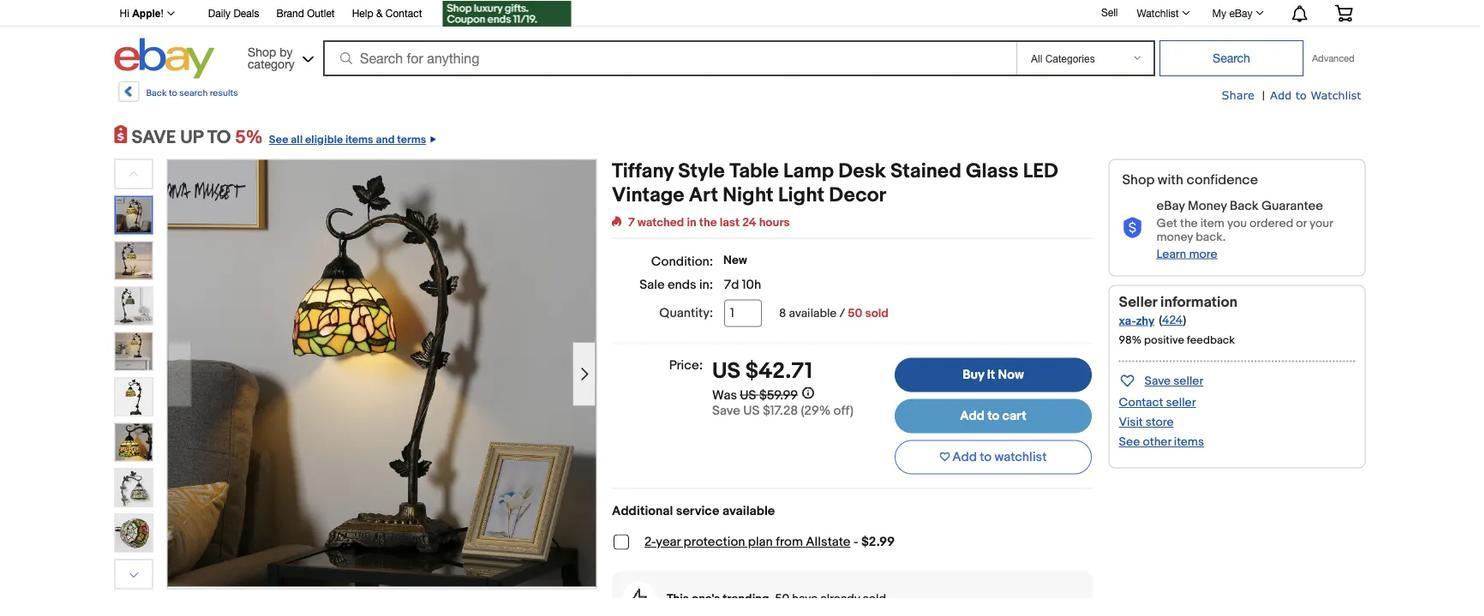 Task type: vqa. For each thing, say whether or not it's contained in the screenshot.
Thrustmaster
no



Task type: locate. For each thing, give the bounding box(es) containing it.
cart
[[1003, 409, 1027, 424]]

2 vertical spatial add
[[953, 450, 977, 465]]

back to search results link
[[117, 81, 238, 108]]

your shopping cart image
[[1335, 5, 1354, 22]]

|
[[1263, 88, 1266, 103]]

0 vertical spatial back
[[146, 87, 167, 99]]

condition:
[[651, 254, 713, 269]]

save inside us $42.71 'main content'
[[713, 403, 741, 418]]

0 vertical spatial shop
[[248, 45, 276, 59]]

the right in
[[700, 216, 717, 230]]

feedback
[[1187, 333, 1235, 347]]

daily
[[208, 7, 231, 19]]

contact inside contact seller visit store see other items
[[1119, 396, 1164, 410]]

1 horizontal spatial watchlist
[[1311, 88, 1362, 101]]

1 vertical spatial add
[[961, 409, 985, 424]]

ebay right my
[[1230, 7, 1253, 19]]

sale
[[640, 277, 665, 293]]

shop
[[248, 45, 276, 59], [1123, 172, 1155, 189]]

from
[[776, 535, 803, 550]]

additional service available
[[612, 504, 775, 519]]

help & contact link
[[352, 5, 422, 24]]

ebay up get
[[1157, 198, 1185, 214]]

seller
[[1174, 374, 1204, 389], [1167, 396, 1197, 410]]

terms
[[397, 133, 426, 147]]

to right |
[[1296, 88, 1307, 101]]

7 watched in the last 24 hours
[[629, 216, 790, 230]]

0 horizontal spatial shop
[[248, 45, 276, 59]]

with details__icon image left get
[[1123, 218, 1143, 239]]

0 vertical spatial watchlist
[[1137, 7, 1179, 19]]

with details__icon image down 2-
[[632, 589, 647, 599]]

tiffany style table lamp desk stained glass led vintage art night light decor - picture 1 of 10 image
[[168, 158, 596, 587]]

0 horizontal spatial ebay
[[1157, 198, 1185, 214]]

contact inside "link"
[[386, 7, 422, 19]]

see
[[269, 133, 289, 147], [1119, 435, 1141, 450]]

sale ends in:
[[640, 277, 713, 293]]

1 vertical spatial with details__icon image
[[632, 589, 647, 599]]

us up was
[[713, 358, 741, 385]]

1 horizontal spatial contact
[[1119, 396, 1164, 410]]

50
[[848, 306, 863, 321]]

see all eligible items and terms link
[[263, 126, 436, 149]]

light
[[778, 183, 825, 208]]

0 horizontal spatial watchlist
[[1137, 7, 1179, 19]]

1 vertical spatial contact
[[1119, 396, 1164, 410]]

category
[[248, 57, 295, 71]]

to inside add to cart link
[[988, 409, 1000, 424]]

or
[[1297, 216, 1307, 231]]

0 vertical spatial available
[[789, 306, 837, 321]]

$2.99
[[862, 535, 895, 550]]

1 vertical spatial seller
[[1167, 396, 1197, 410]]

seller for contact
[[1167, 396, 1197, 410]]

1 horizontal spatial with details__icon image
[[1123, 218, 1143, 239]]

0 horizontal spatial items
[[346, 133, 374, 147]]

to left search
[[169, 87, 177, 99]]

$42.71
[[746, 358, 813, 385]]

0 vertical spatial seller
[[1174, 374, 1204, 389]]

add right |
[[1271, 88, 1292, 101]]

1 horizontal spatial items
[[1175, 435, 1205, 450]]

xa-
[[1119, 314, 1136, 328]]

0 vertical spatial add
[[1271, 88, 1292, 101]]

share
[[1222, 88, 1255, 101]]

contact up visit store link
[[1119, 396, 1164, 410]]

0 horizontal spatial save
[[713, 403, 741, 418]]

10h
[[742, 277, 762, 293]]

to inside back to search results link
[[169, 87, 177, 99]]

help & contact
[[352, 7, 422, 19]]

1 vertical spatial back
[[1230, 198, 1259, 214]]

shop left by
[[248, 45, 276, 59]]

to inside share | add to watchlist
[[1296, 88, 1307, 101]]

2-year protection plan from allstate - $2.99
[[645, 535, 895, 550]]

in:
[[700, 277, 713, 293]]

help
[[352, 7, 373, 19]]

seller inside contact seller visit store see other items
[[1167, 396, 1197, 410]]

picture 5 of 10 image
[[115, 379, 152, 415]]

seller for save
[[1174, 374, 1204, 389]]

hi apple !
[[120, 8, 164, 19]]

0 horizontal spatial contact
[[386, 7, 422, 19]]

item
[[1201, 216, 1225, 231]]

add down buy
[[961, 409, 985, 424]]

to
[[207, 126, 231, 149]]

items left "and"
[[346, 133, 374, 147]]

other
[[1143, 435, 1172, 450]]

contact right &
[[386, 7, 422, 19]]

shop by category banner
[[110, 0, 1366, 83]]

Quantity: text field
[[725, 300, 762, 327]]

contact
[[386, 7, 422, 19], [1119, 396, 1164, 410]]

save up contact seller link
[[1145, 374, 1171, 389]]

ends
[[668, 277, 697, 293]]

1 the from the left
[[700, 216, 717, 230]]

1 vertical spatial items
[[1175, 435, 1205, 450]]

us
[[713, 358, 741, 385], [740, 387, 757, 403], [744, 403, 760, 418]]

None submit
[[1160, 40, 1304, 76]]

see down visit
[[1119, 435, 1141, 450]]

shop inside shop by category
[[248, 45, 276, 59]]

items right other
[[1175, 435, 1205, 450]]

desk
[[839, 159, 886, 183]]

watched
[[638, 216, 685, 230]]

back left search
[[146, 87, 167, 99]]

0 vertical spatial items
[[346, 133, 374, 147]]

us $42.71 main content
[[612, 159, 1094, 599]]

1 vertical spatial available
[[723, 504, 775, 519]]

1 horizontal spatial see
[[1119, 435, 1141, 450]]

to left 'cart'
[[988, 409, 1000, 424]]

0 horizontal spatial back
[[146, 87, 167, 99]]

results
[[210, 87, 238, 99]]

0 vertical spatial save
[[1145, 374, 1171, 389]]

save inside button
[[1145, 374, 1171, 389]]

available left /
[[789, 306, 837, 321]]

see inside contact seller visit store see other items
[[1119, 435, 1141, 450]]

0 vertical spatial with details__icon image
[[1123, 218, 1143, 239]]

add for add to watchlist
[[953, 450, 977, 465]]

2 the from the left
[[1181, 216, 1198, 231]]

learn
[[1157, 247, 1187, 261]]

picture 8 of 10 image
[[115, 515, 152, 552]]

to left watchlist
[[980, 450, 992, 465]]

available up plan on the right bottom of page
[[723, 504, 775, 519]]

save seller
[[1145, 374, 1204, 389]]

save down us $42.71
[[713, 403, 741, 418]]

1 horizontal spatial available
[[789, 306, 837, 321]]

424 link
[[1163, 313, 1184, 328]]

0 horizontal spatial see
[[269, 133, 289, 147]]

in
[[687, 216, 697, 230]]

add inside button
[[953, 450, 977, 465]]

see other items link
[[1119, 435, 1205, 450]]

(29%
[[801, 403, 831, 418]]

$59.99
[[760, 387, 798, 403]]

to
[[169, 87, 177, 99], [1296, 88, 1307, 101], [988, 409, 1000, 424], [980, 450, 992, 465]]

us left $17.28
[[744, 403, 760, 418]]

1 vertical spatial see
[[1119, 435, 1141, 450]]

us right was
[[740, 387, 757, 403]]

picture 2 of 10 image
[[115, 242, 152, 279]]

the right get
[[1181, 216, 1198, 231]]

all
[[291, 133, 303, 147]]

1 vertical spatial shop
[[1123, 172, 1155, 189]]

1 horizontal spatial ebay
[[1230, 7, 1253, 19]]

see left all
[[269, 133, 289, 147]]

learn more link
[[1157, 247, 1218, 261]]

1 horizontal spatial shop
[[1123, 172, 1155, 189]]

and
[[376, 133, 395, 147]]

back up you
[[1230, 198, 1259, 214]]

save for save us $17.28 (29% off)
[[713, 403, 741, 418]]

1 horizontal spatial the
[[1181, 216, 1198, 231]]

watchlist down "advanced"
[[1311, 88, 1362, 101]]

back.
[[1196, 230, 1226, 244]]

1 vertical spatial watchlist
[[1311, 88, 1362, 101]]

-
[[854, 535, 859, 550]]

shop by category
[[248, 45, 295, 71]]

with details__icon image
[[1123, 218, 1143, 239], [632, 589, 647, 599]]

to for search
[[169, 87, 177, 99]]

0 horizontal spatial the
[[700, 216, 717, 230]]

0 horizontal spatial available
[[723, 504, 775, 519]]

picture 7 of 10 image
[[115, 469, 152, 506]]

us for was
[[740, 387, 757, 403]]

7
[[629, 216, 635, 230]]

0 vertical spatial contact
[[386, 7, 422, 19]]

money
[[1157, 230, 1194, 244]]

1 horizontal spatial back
[[1230, 198, 1259, 214]]

0 horizontal spatial with details__icon image
[[632, 589, 647, 599]]

share | add to watchlist
[[1222, 88, 1362, 103]]

picture 1 of 10 image
[[116, 198, 151, 233]]

visit
[[1119, 415, 1143, 430]]

1 horizontal spatial save
[[1145, 374, 1171, 389]]

seller down save seller
[[1167, 396, 1197, 410]]

save seller button
[[1119, 371, 1204, 391]]

seller up contact seller link
[[1174, 374, 1204, 389]]

hi
[[120, 8, 129, 19]]

sell
[[1102, 6, 1119, 18]]

to inside add to watchlist button
[[980, 450, 992, 465]]

shop left with
[[1123, 172, 1155, 189]]

add for add to cart
[[961, 409, 985, 424]]

1 vertical spatial ebay
[[1157, 198, 1185, 214]]

424
[[1163, 313, 1184, 328]]

my ebay
[[1213, 7, 1253, 19]]

seller inside save seller button
[[1174, 374, 1204, 389]]

add down add to cart link
[[953, 450, 977, 465]]

items inside contact seller visit store see other items
[[1175, 435, 1205, 450]]

with
[[1158, 172, 1184, 189]]

save up to 5%
[[132, 126, 263, 149]]

your
[[1310, 216, 1334, 231]]

watchlist right sell at the right of page
[[1137, 7, 1179, 19]]

2-
[[645, 535, 656, 550]]

xa-zhy link
[[1119, 314, 1155, 328]]

0 vertical spatial ebay
[[1230, 7, 1253, 19]]

picture 3 of 10 image
[[115, 288, 152, 325]]

1 vertical spatial save
[[713, 403, 741, 418]]

&
[[376, 7, 383, 19]]



Task type: describe. For each thing, give the bounding box(es) containing it.
advanced
[[1313, 53, 1355, 64]]

decor
[[829, 183, 887, 208]]

confidence
[[1187, 172, 1259, 189]]

get the coupon image
[[443, 1, 571, 27]]

Search for anything text field
[[326, 42, 1013, 75]]

ebay inside ebay money back guarantee get the item you ordered or your money back. learn more
[[1157, 198, 1185, 214]]

art
[[689, 183, 719, 208]]

sell link
[[1094, 6, 1126, 18]]

!
[[161, 8, 164, 19]]

watchlist link
[[1128, 3, 1198, 23]]

tiffany style table lamp desk stained glass led vintage art night light decor
[[612, 159, 1059, 208]]

seller
[[1119, 294, 1158, 312]]

7d
[[725, 277, 739, 293]]

quantity:
[[660, 306, 713, 321]]

visit store link
[[1119, 415, 1174, 430]]

it
[[988, 367, 996, 383]]

shop by category button
[[240, 38, 317, 75]]

more
[[1190, 247, 1218, 261]]

add to watchlist
[[953, 450, 1047, 465]]

watchlist
[[995, 450, 1047, 465]]

add to cart link
[[895, 399, 1092, 433]]

led
[[1023, 159, 1059, 183]]

add inside share | add to watchlist
[[1271, 88, 1292, 101]]

/
[[840, 306, 846, 321]]

back inside ebay money back guarantee get the item you ordered or your money back. learn more
[[1230, 198, 1259, 214]]

outlet
[[307, 7, 335, 19]]

apple
[[132, 8, 161, 19]]

seller information xa-zhy ( 424 ) 98% positive feedback
[[1119, 294, 1238, 347]]

shop with confidence
[[1123, 172, 1259, 189]]

8 available / 50 sold
[[779, 306, 889, 321]]

lamp
[[784, 159, 834, 183]]

brand outlet link
[[276, 5, 335, 24]]

eligible
[[305, 133, 343, 147]]

store
[[1146, 415, 1174, 430]]

positive
[[1145, 333, 1185, 347]]

night
[[723, 183, 774, 208]]

table
[[730, 159, 779, 183]]

us for save
[[744, 403, 760, 418]]

style
[[678, 159, 725, 183]]

account navigation
[[110, 0, 1366, 29]]

ebay money back guarantee get the item you ordered or your money back. learn more
[[1157, 198, 1334, 261]]

save for save seller
[[1145, 374, 1171, 389]]

by
[[280, 45, 293, 59]]

you
[[1228, 216, 1248, 231]]

share button
[[1222, 87, 1255, 103]]

$17.28
[[763, 403, 798, 418]]

the inside ebay money back guarantee get the item you ordered or your money back. learn more
[[1181, 216, 1198, 231]]

now
[[999, 367, 1024, 383]]

deals
[[234, 7, 259, 19]]

buy
[[963, 367, 985, 383]]

contact seller visit store see other items
[[1119, 396, 1205, 450]]

my
[[1213, 7, 1227, 19]]

add to watchlist link
[[1271, 87, 1362, 103]]

guarantee
[[1262, 198, 1324, 214]]

5%
[[235, 126, 263, 149]]

7d 10h
[[725, 277, 762, 293]]

the inside us $42.71 'main content'
[[700, 216, 717, 230]]

8
[[779, 306, 787, 321]]

was us $59.99
[[713, 387, 798, 403]]

ebay inside 'account' navigation
[[1230, 7, 1253, 19]]

add to cart
[[961, 409, 1027, 424]]

to for cart
[[988, 409, 1000, 424]]

(
[[1160, 313, 1163, 328]]

back to search results
[[146, 87, 238, 99]]

tiffany
[[612, 159, 674, 183]]

shop for shop with confidence
[[1123, 172, 1155, 189]]

vintage
[[612, 183, 685, 208]]

daily deals
[[208, 7, 259, 19]]

watchlist inside share | add to watchlist
[[1311, 88, 1362, 101]]

buy it now
[[963, 367, 1024, 383]]

shop for shop by category
[[248, 45, 276, 59]]

new
[[724, 253, 747, 268]]

picture 4 of 10 image
[[115, 333, 152, 370]]

with details__icon image inside us $42.71 'main content'
[[632, 589, 647, 599]]

add to watchlist button
[[895, 440, 1092, 475]]

0 vertical spatial see
[[269, 133, 289, 147]]

us $42.71
[[713, 358, 813, 385]]

money
[[1188, 198, 1227, 214]]

last
[[720, 216, 740, 230]]

see all eligible items and terms
[[269, 133, 426, 147]]

contact seller link
[[1119, 396, 1197, 410]]

hours
[[759, 216, 790, 230]]

brand
[[276, 7, 304, 19]]

search
[[179, 87, 208, 99]]

picture 6 of 10 image
[[115, 424, 152, 461]]

allstate
[[806, 535, 851, 550]]

off)
[[834, 403, 854, 418]]

none submit inside shop by category banner
[[1160, 40, 1304, 76]]

to for watchlist
[[980, 450, 992, 465]]

watchlist inside 'account' navigation
[[1137, 7, 1179, 19]]

service
[[676, 504, 720, 519]]

ordered
[[1250, 216, 1294, 231]]

buy it now link
[[895, 358, 1092, 392]]

information
[[1161, 294, 1238, 312]]



